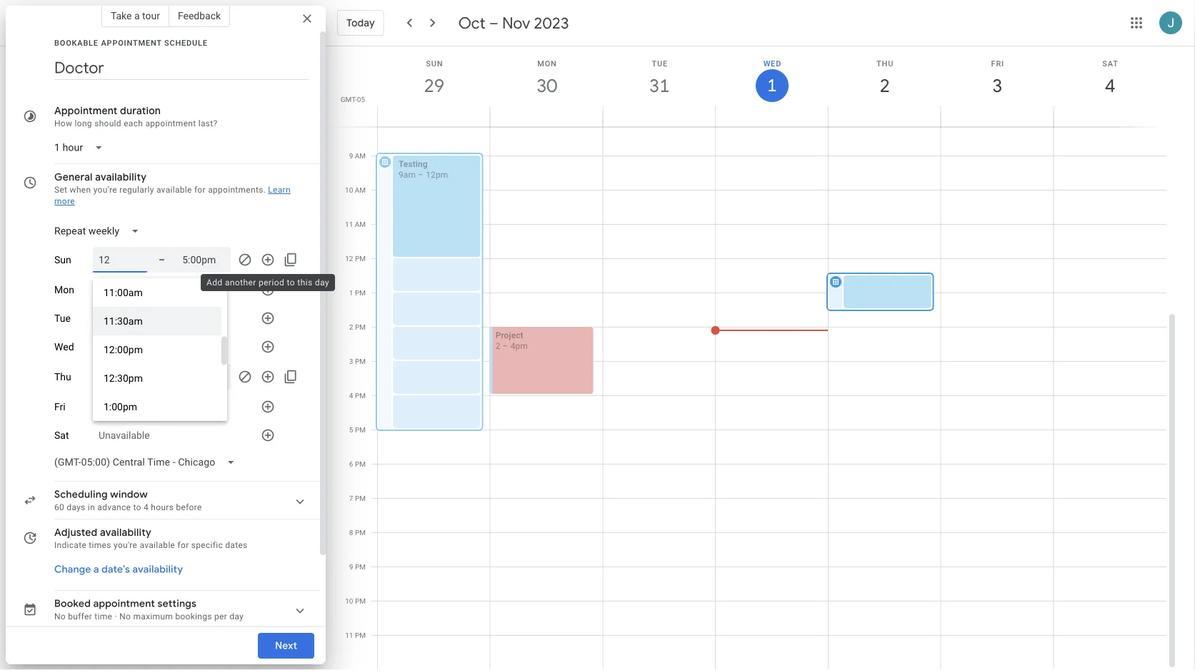 Task type: vqa. For each thing, say whether or not it's contained in the screenshot.


Task type: locate. For each thing, give the bounding box(es) containing it.
take
[[111, 10, 132, 21]]

0 vertical spatial 11
[[345, 220, 353, 229]]

pm right 12
[[355, 254, 366, 263]]

1 horizontal spatial day
[[315, 278, 329, 288]]

0 vertical spatial 9
[[349, 151, 353, 160]]

4 pm from the top
[[355, 357, 366, 366]]

a inside button
[[134, 10, 140, 21]]

5
[[349, 426, 353, 434]]

1 horizontal spatial tue
[[652, 59, 668, 68]]

0 horizontal spatial 1
[[349, 289, 353, 297]]

appointment
[[54, 104, 118, 117]]

1 horizontal spatial fri
[[991, 59, 1004, 68]]

1 horizontal spatial for
[[194, 185, 206, 195]]

1 am from the top
[[355, 151, 366, 160]]

11 for 11 am
[[345, 220, 353, 229]]

a left date's
[[94, 564, 99, 576]]

a left tour
[[134, 10, 140, 21]]

2 horizontal spatial 2
[[879, 74, 889, 98]]

day
[[315, 278, 329, 288], [230, 612, 244, 622]]

0 horizontal spatial fri
[[54, 401, 66, 413]]

1 vertical spatial you're
[[114, 541, 137, 551]]

schedule
[[164, 38, 208, 47]]

pm for 7 pm
[[355, 494, 366, 503]]

no down booked
[[54, 612, 66, 622]]

1 vertical spatial 10
[[345, 597, 353, 606]]

am up 12 pm
[[355, 220, 366, 229]]

for
[[194, 185, 206, 195], [178, 541, 189, 551]]

pm right 8
[[355, 529, 366, 537]]

1 column header
[[715, 46, 829, 127]]

adjusted
[[54, 526, 97, 539]]

unavailable down 12:30pm
[[99, 401, 150, 413]]

1 vertical spatial wed
[[54, 341, 74, 353]]

1 vertical spatial mon
[[54, 284, 74, 296]]

2 inside project 2 – 4pm
[[496, 341, 500, 351]]

unavailable for fri
[[99, 401, 150, 413]]

wed
[[763, 59, 782, 68], [54, 341, 74, 353]]

to left the 'this'
[[287, 278, 295, 288]]

am up 10 am
[[355, 151, 366, 160]]

0 vertical spatial am
[[355, 151, 366, 160]]

fri up 'friday, november 3' element
[[991, 59, 1004, 68]]

10 up the 11 pm
[[345, 597, 353, 606]]

pm down 9 pm
[[355, 597, 366, 606]]

0 vertical spatial 10
[[345, 186, 353, 194]]

project
[[496, 330, 523, 340]]

0 horizontal spatial thu
[[54, 371, 71, 383]]

availability inside adjusted availability indicate times you're available for specific dates
[[100, 526, 151, 539]]

tue
[[652, 59, 668, 68], [54, 313, 71, 324]]

pm down 2 pm
[[355, 357, 366, 366]]

thu up thursday, november 2 element
[[877, 59, 894, 68]]

for left appointments.
[[194, 185, 206, 195]]

1 9 from the top
[[349, 151, 353, 160]]

11 up 12
[[345, 220, 353, 229]]

5 unavailable from the top
[[99, 430, 150, 442]]

day right per at the left bottom
[[230, 612, 244, 622]]

1 vertical spatial sun
[[54, 254, 71, 266]]

1 horizontal spatial thu
[[877, 59, 894, 68]]

5 pm from the top
[[355, 391, 366, 400]]

tue up "tuesday, october 31" element
[[652, 59, 668, 68]]

pm down 3 pm
[[355, 391, 366, 400]]

a
[[134, 10, 140, 21], [94, 564, 99, 576]]

scheduling window 60 days in advance to 4 hours before
[[54, 489, 202, 513]]

0 vertical spatial availability
[[95, 171, 147, 184]]

tue inside tue 31
[[652, 59, 668, 68]]

– up 11:00am option
[[159, 254, 165, 266]]

monday, october 30 element
[[530, 69, 563, 102]]

testing
[[399, 159, 428, 169]]

1 horizontal spatial a
[[134, 10, 140, 21]]

0 vertical spatial sun
[[426, 59, 443, 68]]

31 column header
[[603, 46, 716, 127]]

day right the 'this'
[[315, 278, 329, 288]]

pm for 2 pm
[[355, 323, 366, 331]]

next
[[275, 640, 297, 653]]

duration
[[120, 104, 161, 117]]

pm
[[355, 254, 366, 263], [355, 289, 366, 297], [355, 323, 366, 331], [355, 357, 366, 366], [355, 391, 366, 400], [355, 426, 366, 434], [355, 460, 366, 469], [355, 494, 366, 503], [355, 529, 366, 537], [355, 563, 366, 571], [355, 597, 366, 606], [355, 631, 366, 640]]

times
[[89, 541, 111, 551]]

pm down 1 pm
[[355, 323, 366, 331]]

1 horizontal spatial sat
[[1102, 59, 1118, 68]]

sat for sat
[[54, 430, 69, 442]]

8
[[349, 529, 353, 537]]

1 10 from the top
[[345, 186, 353, 194]]

sat inside 4 column header
[[1102, 59, 1118, 68]]

thu 2
[[877, 59, 894, 98]]

last?
[[198, 119, 217, 129]]

1 vertical spatial 4
[[349, 391, 353, 400]]

11 pm
[[345, 631, 366, 640]]

10 up '11 am'
[[345, 186, 353, 194]]

12 pm from the top
[[355, 631, 366, 640]]

unavailable down start time on sundays text field
[[99, 284, 150, 296]]

fri 3
[[991, 59, 1004, 98]]

unavailable down 1:00pm
[[99, 430, 150, 442]]

0 horizontal spatial no
[[54, 612, 66, 622]]

End time on Sundays text field
[[182, 251, 225, 269]]

appointment down duration
[[145, 119, 196, 129]]

should
[[94, 119, 121, 129]]

5 pm
[[349, 426, 366, 434]]

1 vertical spatial day
[[230, 612, 244, 622]]

a for change
[[94, 564, 99, 576]]

9 am
[[349, 151, 366, 160]]

0 vertical spatial mon
[[537, 59, 557, 68]]

0 horizontal spatial wed
[[54, 341, 74, 353]]

2 for 2
[[879, 74, 889, 98]]

10 pm from the top
[[355, 563, 366, 571]]

sun inside the sun 29
[[426, 59, 443, 68]]

3 am from the top
[[355, 220, 366, 229]]

0 vertical spatial tue
[[652, 59, 668, 68]]

sun up sunday, october 29 element on the top left of the page
[[426, 59, 443, 68]]

10
[[345, 186, 353, 194], [345, 597, 353, 606]]

wed up wednesday, november 1, today element
[[763, 59, 782, 68]]

availability down adjusted availability indicate times you're available for specific dates
[[132, 564, 183, 576]]

mon inside mon 30
[[537, 59, 557, 68]]

1 11 from the top
[[345, 220, 353, 229]]

0 horizontal spatial mon
[[54, 284, 74, 296]]

3 column header
[[940, 46, 1054, 127]]

1 vertical spatial thu
[[54, 371, 71, 383]]

0 vertical spatial available
[[156, 185, 192, 195]]

general availability
[[54, 171, 147, 184]]

tue left 11:30am
[[54, 313, 71, 324]]

0 vertical spatial wed
[[763, 59, 782, 68]]

0 horizontal spatial day
[[230, 612, 244, 622]]

31
[[648, 74, 669, 98]]

project 2 – 4pm
[[496, 330, 528, 351]]

11 pm from the top
[[355, 597, 366, 606]]

4 inside sat 4
[[1104, 74, 1114, 98]]

you're
[[93, 185, 117, 195], [114, 541, 137, 551]]

thu for thu
[[54, 371, 71, 383]]

0 vertical spatial 4
[[1104, 74, 1114, 98]]

pm for 10 pm
[[355, 597, 366, 606]]

regularly
[[119, 185, 154, 195]]

0 horizontal spatial sat
[[54, 430, 69, 442]]

2 vertical spatial 2
[[496, 341, 500, 351]]

9 pm
[[349, 563, 366, 571]]

1 horizontal spatial to
[[287, 278, 295, 288]]

1 unavailable from the top
[[99, 284, 150, 296]]

1 vertical spatial sat
[[54, 430, 69, 442]]

– down testing
[[418, 170, 424, 180]]

0 horizontal spatial 2
[[349, 323, 353, 331]]

1 vertical spatial a
[[94, 564, 99, 576]]

0 vertical spatial appointment
[[145, 119, 196, 129]]

mon up monday, october 30 "element"
[[537, 59, 557, 68]]

next button
[[258, 629, 314, 664]]

no right · at the bottom left of the page
[[119, 612, 131, 622]]

1 horizontal spatial wed
[[763, 59, 782, 68]]

2 unavailable from the top
[[99, 313, 150, 324]]

·
[[115, 612, 117, 622]]

1 vertical spatial to
[[133, 503, 141, 513]]

1 pm from the top
[[355, 254, 366, 263]]

0 vertical spatial to
[[287, 278, 295, 288]]

0 vertical spatial fri
[[991, 59, 1004, 68]]

sat for sat 4
[[1102, 59, 1118, 68]]

0 horizontal spatial 4
[[144, 503, 149, 513]]

6 pm from the top
[[355, 426, 366, 434]]

am down 9 am
[[355, 186, 366, 194]]

2 am from the top
[[355, 186, 366, 194]]

9 pm from the top
[[355, 529, 366, 537]]

gmt-
[[341, 95, 357, 104]]

None field
[[49, 135, 114, 161], [49, 219, 151, 244], [49, 450, 247, 476], [49, 135, 114, 161], [49, 219, 151, 244], [49, 450, 247, 476]]

fri for fri 3
[[991, 59, 1004, 68]]

1 vertical spatial am
[[355, 186, 366, 194]]

more
[[54, 196, 75, 206]]

0 horizontal spatial a
[[94, 564, 99, 576]]

you're up change a date's availability
[[114, 541, 137, 551]]

3 pm from the top
[[355, 323, 366, 331]]

sun left start time on sundays text field
[[54, 254, 71, 266]]

wednesday, november 1, today element
[[756, 69, 789, 102]]

1 horizontal spatial 2
[[496, 341, 500, 351]]

0 vertical spatial 3
[[992, 74, 1002, 98]]

4 column header
[[1053, 46, 1167, 127]]

4
[[1104, 74, 1114, 98], [349, 391, 353, 400], [144, 503, 149, 513]]

1 vertical spatial 2
[[349, 323, 353, 331]]

for left specific on the left bottom of page
[[178, 541, 189, 551]]

1 horizontal spatial 1
[[766, 74, 776, 97]]

pm right "5"
[[355, 426, 366, 434]]

pm right 7
[[355, 494, 366, 503]]

bookable
[[54, 38, 99, 47]]

1 vertical spatial tue
[[54, 313, 71, 324]]

thu inside 2 column header
[[877, 59, 894, 68]]

grid
[[331, 46, 1178, 671]]

am for 9 am
[[355, 151, 366, 160]]

0 horizontal spatial tue
[[54, 313, 71, 324]]

wed inside 1 column header
[[763, 59, 782, 68]]

2 column header
[[828, 46, 941, 127]]

0 vertical spatial thu
[[877, 59, 894, 68]]

set when you're regularly available for appointments.
[[54, 185, 266, 195]]

bookable appointment schedule
[[54, 38, 208, 47]]

long
[[75, 119, 92, 129]]

mon 30
[[536, 59, 557, 98]]

1
[[766, 74, 776, 97], [349, 289, 353, 297]]

1 horizontal spatial sun
[[426, 59, 443, 68]]

Add title text field
[[54, 57, 309, 79]]

maximum
[[133, 612, 173, 622]]

availability up regularly
[[95, 171, 147, 184]]

sunday, october 29 element
[[418, 69, 451, 102]]

wed left 12:00pm
[[54, 341, 74, 353]]

mon left 11:00am
[[54, 284, 74, 296]]

unavailable down 11:00am
[[99, 313, 150, 324]]

0 vertical spatial sat
[[1102, 59, 1118, 68]]

1 pm
[[349, 289, 366, 297]]

wed for wed
[[54, 341, 74, 353]]

pm for 9 pm
[[355, 563, 366, 571]]

fri left 1:00pm
[[54, 401, 66, 413]]

change a date's availability button
[[49, 557, 189, 583]]

0 horizontal spatial for
[[178, 541, 189, 551]]

appointment inside appointment duration how long should each appointment last?
[[145, 119, 196, 129]]

appointment
[[145, 119, 196, 129], [93, 598, 155, 611]]

availability down advance
[[100, 526, 151, 539]]

0 horizontal spatial sun
[[54, 254, 71, 266]]

1 horizontal spatial 3
[[992, 74, 1002, 98]]

sat 4
[[1102, 59, 1118, 98]]

available right regularly
[[156, 185, 192, 195]]

fri for fri
[[54, 401, 66, 413]]

2 inside thu 2
[[879, 74, 889, 98]]

1 vertical spatial available
[[140, 541, 175, 551]]

pm right 6
[[355, 460, 366, 469]]

6 pm
[[349, 460, 366, 469]]

2 pm from the top
[[355, 289, 366, 297]]

2 for 2 – 4pm
[[496, 341, 500, 351]]

available down hours
[[140, 541, 175, 551]]

9 down 8
[[349, 563, 353, 571]]

unavailable down 11:30am
[[99, 341, 150, 353]]

change
[[54, 564, 91, 576]]

2 vertical spatial availability
[[132, 564, 183, 576]]

gmt-05
[[341, 95, 365, 104]]

thu left 12:30pm
[[54, 371, 71, 383]]

unavailable for mon
[[99, 284, 150, 296]]

0 vertical spatial a
[[134, 10, 140, 21]]

2
[[879, 74, 889, 98], [349, 323, 353, 331], [496, 341, 500, 351]]

2 horizontal spatial 4
[[1104, 74, 1114, 98]]

per
[[214, 612, 227, 622]]

1 vertical spatial availability
[[100, 526, 151, 539]]

0 vertical spatial 2
[[879, 74, 889, 98]]

2 vertical spatial 4
[[144, 503, 149, 513]]

sat up scheduling
[[54, 430, 69, 442]]

sun for sun
[[54, 254, 71, 266]]

8 pm from the top
[[355, 494, 366, 503]]

1 horizontal spatial mon
[[537, 59, 557, 68]]

set
[[54, 185, 67, 195]]

11:30am option
[[93, 307, 221, 336]]

0 horizontal spatial 3
[[349, 357, 353, 366]]

2 vertical spatial am
[[355, 220, 366, 229]]

fri
[[991, 59, 1004, 68], [54, 401, 66, 413]]

9 up 10 am
[[349, 151, 353, 160]]

sat
[[1102, 59, 1118, 68], [54, 430, 69, 442]]

1 vertical spatial appointment
[[93, 598, 155, 611]]

1 horizontal spatial no
[[119, 612, 131, 622]]

1 horizontal spatial 4
[[349, 391, 353, 400]]

add another period to this day
[[207, 278, 329, 288]]

11
[[345, 220, 353, 229], [345, 631, 353, 640]]

1 vertical spatial fri
[[54, 401, 66, 413]]

1 vertical spatial 11
[[345, 631, 353, 640]]

4pm
[[511, 341, 528, 351]]

change a date's availability
[[54, 564, 183, 576]]

2 10 from the top
[[345, 597, 353, 606]]

window
[[110, 489, 148, 501]]

1 vertical spatial 9
[[349, 563, 353, 571]]

to down window
[[133, 503, 141, 513]]

pm down 10 pm
[[355, 631, 366, 640]]

tue 31
[[648, 59, 669, 98]]

11:00am option
[[93, 279, 221, 307]]

friday, november 3 element
[[981, 69, 1014, 102]]

11 down 10 pm
[[345, 631, 353, 640]]

– inside testing 9am – 12pm
[[418, 170, 424, 180]]

3 unavailable from the top
[[99, 341, 150, 353]]

0 horizontal spatial to
[[133, 503, 141, 513]]

sat up saturday, november 4 element
[[1102, 59, 1118, 68]]

to
[[287, 278, 295, 288], [133, 503, 141, 513]]

you're down "general availability"
[[93, 185, 117, 195]]

7 pm from the top
[[355, 460, 366, 469]]

0 vertical spatial 1
[[766, 74, 776, 97]]

a inside "button"
[[94, 564, 99, 576]]

appointment up · at the bottom left of the page
[[93, 598, 155, 611]]

pm up 2 pm
[[355, 289, 366, 297]]

4 unavailable from the top
[[99, 401, 150, 413]]

day inside booked appointment settings no buffer time · no maximum bookings per day
[[230, 612, 244, 622]]

1 vertical spatial for
[[178, 541, 189, 551]]

fri inside 3 column header
[[991, 59, 1004, 68]]

sun
[[426, 59, 443, 68], [54, 254, 71, 266]]

2 11 from the top
[[345, 631, 353, 640]]

4 inside "scheduling window 60 days in advance to 4 hours before"
[[144, 503, 149, 513]]

11 am
[[345, 220, 366, 229]]

– down the project
[[503, 341, 508, 351]]

1 no from the left
[[54, 612, 66, 622]]

2 9 from the top
[[349, 563, 353, 571]]

pm down '8 pm'
[[355, 563, 366, 571]]



Task type: describe. For each thing, give the bounding box(es) containing it.
start time on sundays list box
[[93, 279, 227, 421]]

hours
[[151, 503, 174, 513]]

am for 10 am
[[355, 186, 366, 194]]

when
[[70, 185, 91, 195]]

1 vertical spatial 1
[[349, 289, 353, 297]]

12:00pm
[[104, 344, 143, 356]]

tue for tue
[[54, 313, 71, 324]]

pm for 5 pm
[[355, 426, 366, 434]]

pm for 1 pm
[[355, 289, 366, 297]]

6
[[349, 460, 353, 469]]

10 for 10 pm
[[345, 597, 353, 606]]

thu for thu 2
[[877, 59, 894, 68]]

4 pm
[[349, 391, 366, 400]]

advance
[[97, 503, 131, 513]]

30 column header
[[490, 46, 603, 127]]

Start time on Sundays text field
[[99, 251, 141, 269]]

1:00pm option
[[93, 393, 221, 421]]

bookings
[[175, 612, 212, 622]]

feedback button
[[169, 4, 230, 27]]

availability for adjusted
[[100, 526, 151, 539]]

before
[[176, 503, 202, 513]]

a for take
[[134, 10, 140, 21]]

0 vertical spatial you're
[[93, 185, 117, 195]]

0 vertical spatial for
[[194, 185, 206, 195]]

pm for 8 pm
[[355, 529, 366, 537]]

appointment
[[101, 38, 162, 47]]

unavailable for sat
[[99, 430, 150, 442]]

1:00pm
[[104, 401, 137, 413]]

period
[[259, 278, 285, 288]]

9 for 9 am
[[349, 151, 353, 160]]

unavailable for wed
[[99, 341, 150, 353]]

today button
[[337, 6, 384, 40]]

wed 1
[[763, 59, 782, 97]]

buffer
[[68, 612, 92, 622]]

pm for 4 pm
[[355, 391, 366, 400]]

another
[[225, 278, 256, 288]]

booked
[[54, 598, 91, 611]]

learn
[[268, 185, 291, 195]]

30
[[536, 74, 556, 98]]

each
[[124, 119, 143, 129]]

0 vertical spatial day
[[315, 278, 329, 288]]

sun for sun 29
[[426, 59, 443, 68]]

11:30am
[[104, 315, 143, 327]]

12:30pm
[[104, 373, 143, 384]]

29 column header
[[377, 46, 491, 127]]

7
[[349, 494, 353, 503]]

for inside adjusted availability indicate times you're available for specific dates
[[178, 541, 189, 551]]

nov
[[502, 13, 530, 33]]

am for 11 am
[[355, 220, 366, 229]]

saturday, november 4 element
[[1094, 69, 1127, 102]]

– right oct
[[489, 13, 499, 33]]

learn more
[[54, 185, 291, 206]]

1 inside wed 1
[[766, 74, 776, 97]]

days
[[67, 503, 85, 513]]

scheduling
[[54, 489, 108, 501]]

12 pm
[[345, 254, 366, 263]]

booked appointment settings no buffer time · no maximum bookings per day
[[54, 598, 244, 622]]

you're inside adjusted availability indicate times you're available for specific dates
[[114, 541, 137, 551]]

unavailable for tue
[[99, 313, 150, 324]]

add
[[207, 278, 223, 288]]

learn more link
[[54, 185, 291, 206]]

appointments.
[[208, 185, 266, 195]]

pm for 12 pm
[[355, 254, 366, 263]]

tour
[[142, 10, 160, 21]]

general
[[54, 171, 93, 184]]

12
[[345, 254, 353, 263]]

how
[[54, 119, 72, 129]]

testing 9am – 12pm
[[399, 159, 448, 180]]

oct
[[458, 13, 485, 33]]

10 for 10 am
[[345, 186, 353, 194]]

appointment inside booked appointment settings no buffer time · no maximum bookings per day
[[93, 598, 155, 611]]

10 pm
[[345, 597, 366, 606]]

today
[[346, 16, 375, 29]]

availability for general
[[95, 171, 147, 184]]

12:00pm option
[[93, 336, 221, 364]]

mon for mon 30
[[537, 59, 557, 68]]

grid containing 29
[[331, 46, 1178, 671]]

11:00am
[[104, 287, 143, 299]]

this
[[298, 278, 313, 288]]

2 no from the left
[[119, 612, 131, 622]]

3 pm
[[349, 357, 366, 366]]

2 pm
[[349, 323, 366, 331]]

take a tour button
[[101, 4, 169, 27]]

tuesday, october 31 element
[[643, 69, 676, 102]]

1 vertical spatial 3
[[349, 357, 353, 366]]

settings
[[158, 598, 197, 611]]

2023
[[534, 13, 569, 33]]

available inside adjusted availability indicate times you're available for specific dates
[[140, 541, 175, 551]]

mon for mon
[[54, 284, 74, 296]]

9am
[[399, 170, 416, 180]]

10 am
[[345, 186, 366, 194]]

feedback
[[178, 10, 221, 21]]

wed for wed 1
[[763, 59, 782, 68]]

adjusted availability indicate times you're available for specific dates
[[54, 526, 248, 551]]

11 for 11 pm
[[345, 631, 353, 640]]

pm for 6 pm
[[355, 460, 366, 469]]

12:30pm option
[[93, 364, 221, 393]]

dates
[[225, 541, 248, 551]]

05
[[357, 95, 365, 104]]

date's
[[102, 564, 130, 576]]

specific
[[191, 541, 223, 551]]

– inside project 2 – 4pm
[[503, 341, 508, 351]]

29
[[423, 74, 444, 98]]

7 pm
[[349, 494, 366, 503]]

appointment duration how long should each appointment last?
[[54, 104, 217, 129]]

12pm
[[426, 170, 448, 180]]

availability inside change a date's availability "button"
[[132, 564, 183, 576]]

in
[[88, 503, 95, 513]]

3 inside "fri 3"
[[992, 74, 1002, 98]]

thursday, november 2 element
[[868, 69, 901, 102]]

60
[[54, 503, 64, 513]]

tue for tue 31
[[652, 59, 668, 68]]

to inside "scheduling window 60 days in advance to 4 hours before"
[[133, 503, 141, 513]]

pm for 11 pm
[[355, 631, 366, 640]]

take a tour
[[111, 10, 160, 21]]

pm for 3 pm
[[355, 357, 366, 366]]

9 for 9 pm
[[349, 563, 353, 571]]

oct – nov 2023
[[458, 13, 569, 33]]



